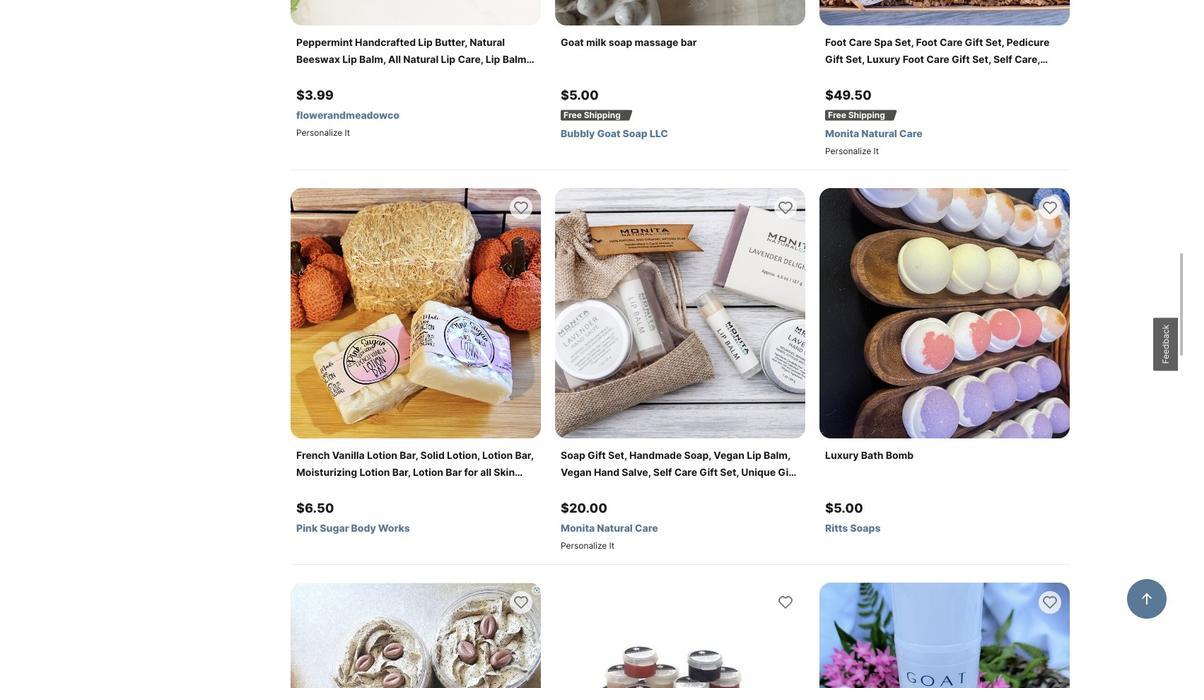 Task type: locate. For each thing, give the bounding box(es) containing it.
0 horizontal spatial free
[[564, 110, 582, 120]]

1 horizontal spatial shipping
[[849, 110, 885, 120]]

set,
[[895, 36, 914, 48], [986, 36, 1005, 48], [846, 53, 865, 65], [973, 53, 991, 65], [883, 70, 902, 82], [608, 449, 627, 461], [720, 466, 739, 478], [561, 483, 580, 495]]

1 horizontal spatial monita
[[825, 127, 860, 139]]

1 horizontal spatial personalize
[[561, 540, 607, 551]]

free shipping
[[564, 110, 621, 120], [828, 110, 885, 120]]

0 vertical spatial monita
[[825, 127, 860, 139]]

body
[[351, 522, 376, 534]]

1 free shipping from the left
[[564, 110, 621, 120]]

pink
[[296, 522, 318, 534]]

for left mom
[[991, 70, 1004, 82]]

0 horizontal spatial soap
[[561, 449, 585, 461]]

for left all
[[464, 466, 478, 478]]

for left the mom,
[[654, 483, 668, 495]]

monita
[[825, 127, 860, 139], [561, 522, 595, 534]]

shipping up bubbly goat soap llc
[[584, 110, 621, 120]]

$5.00 up ritts
[[825, 501, 864, 516]]

$5.00 for $5.00
[[561, 88, 599, 103]]

2 shipping from the left
[[849, 110, 885, 120]]

0 vertical spatial personalize
[[296, 127, 343, 138]]

2 horizontal spatial balm,
[[764, 449, 791, 461]]

free down $49.50
[[828, 110, 847, 120]]

care
[[849, 36, 872, 48], [940, 36, 963, 48], [927, 53, 950, 65], [900, 127, 923, 139], [675, 466, 698, 478], [635, 522, 658, 534]]

1 horizontal spatial for
[[654, 483, 668, 495]]

0 vertical spatial for
[[991, 70, 1004, 82]]

2 free shipping from the left
[[828, 110, 885, 120]]

1 care, from the left
[[458, 53, 483, 65]]

handcrafted
[[355, 36, 416, 48]]

lotion down solid
[[413, 466, 444, 478]]

care, down the butter,
[[458, 53, 483, 65]]

2 vertical spatial personalize
[[561, 540, 607, 551]]

1 horizontal spatial unique
[[825, 70, 860, 82]]

0 horizontal spatial vegan
[[561, 466, 592, 478]]

moisturizing
[[296, 466, 357, 478]]

lotion up skin
[[482, 449, 513, 461]]

soap left llc
[[623, 127, 648, 139]]

free shipping up the bubbly at the top of page
[[564, 110, 621, 120]]

1 horizontal spatial care,
[[1015, 53, 1041, 65]]

2 horizontal spatial for
[[991, 70, 1004, 82]]

1 horizontal spatial free
[[828, 110, 847, 120]]

$5.00 inside the $5.00 ritts soaps
[[825, 501, 864, 516]]

product name is foot care spa set, foot care gift set, pedicure gift set, luxury foot care gift set, self care, unique gift set, mothers day, gift for mom image
[[820, 0, 1070, 25]]

it inside monita natural care personalize it
[[874, 146, 879, 156]]

care, down the pedicure at the top right
[[1015, 53, 1041, 65]]

vegan left hand
[[561, 466, 592, 478]]

1 horizontal spatial goat
[[597, 127, 621, 139]]

1 horizontal spatial vegan
[[714, 449, 745, 461]]

1 vertical spatial soap
[[561, 449, 585, 461]]

shipping for $49.50
[[849, 110, 885, 120]]

monita inside soap gift set, handmade soap, vegan lip balm, vegan hand salve, self care gift set, unique gift set, gift ideas, gift for mom, gift for $20.00 monita natural care personalize it
[[561, 522, 595, 534]]

lotion
[[367, 449, 398, 461], [482, 449, 513, 461], [360, 466, 390, 478], [413, 466, 444, 478]]

bar,
[[400, 449, 418, 461], [515, 449, 534, 461], [392, 466, 411, 478]]

product name is goat milk soap massage bar image
[[555, 0, 806, 25]]

1 vertical spatial goat
[[597, 127, 621, 139]]

monita down $20.00
[[561, 522, 595, 534]]

0 vertical spatial it
[[345, 127, 350, 138]]

goat milk soap massage bar link
[[561, 34, 800, 51]]

natural down $20.00
[[597, 522, 633, 534]]

0 horizontal spatial shipping
[[584, 110, 621, 120]]

0 horizontal spatial goat
[[561, 36, 584, 48]]

2 vertical spatial for
[[654, 483, 668, 495]]

mom,
[[670, 483, 697, 495]]

solid
[[421, 449, 445, 461]]

0 horizontal spatial balm,
[[359, 53, 386, 65]]

balm,
[[359, 53, 386, 65], [503, 53, 529, 65], [764, 449, 791, 461]]

favorite image for product name is goat by heavenly fields hand cream super smoothie scent image
[[1042, 594, 1059, 611]]

care down salve,
[[635, 522, 658, 534]]

soap,
[[684, 449, 712, 461]]

gift
[[965, 36, 983, 48], [825, 53, 844, 65], [952, 53, 970, 65], [862, 70, 880, 82], [970, 70, 988, 82], [588, 449, 606, 461], [700, 466, 718, 478], [778, 466, 796, 478], [582, 483, 600, 495], [634, 483, 652, 495], [700, 483, 718, 495]]

favorite image for product name is soap gift set, handmade soap, vegan lip balm, vegan hand salve, self care gift set, unique gift set, gift ideas, gift for mom, gift for image
[[777, 199, 794, 216]]

goat left milk
[[561, 36, 584, 48]]

all
[[480, 466, 492, 478]]

2 care, from the left
[[1015, 53, 1041, 65]]

french vanilla lotion bar, solid lotion, lotion bar, moisturizing lotion bar, lotion bar for all skin types $6.50 pink sugar body works
[[296, 449, 534, 534]]

0 vertical spatial monita natural care link
[[825, 127, 1065, 140]]

bubbly goat soap llc link
[[561, 127, 800, 140]]

natural right the butter,
[[470, 36, 505, 48]]

product name is peppermint handcrafted lip butter, natural beeswax lip balm, all natural lip care, lip balm, lip balm gift, lip oil image
[[291, 0, 541, 25]]

0 horizontal spatial it
[[345, 127, 350, 138]]

lotion down "vanilla"
[[360, 466, 390, 478]]

monita natural care link down the "day,"
[[825, 127, 1065, 140]]

flowerandmeadowco link
[[296, 109, 535, 122]]

self
[[994, 53, 1013, 65], [653, 466, 672, 478]]

mothers
[[904, 70, 945, 82]]

1 horizontal spatial self
[[994, 53, 1013, 65]]

it
[[345, 127, 350, 138], [874, 146, 879, 156], [609, 540, 615, 551]]

lip inside soap gift set, handmade soap, vegan lip balm, vegan hand salve, self care gift set, unique gift set, gift ideas, gift for mom, gift for $20.00 monita natural care personalize it
[[747, 449, 762, 461]]

1 horizontal spatial $5.00
[[825, 501, 864, 516]]

0 vertical spatial soap
[[623, 127, 648, 139]]

$5.00 up the bubbly at the top of page
[[561, 88, 599, 103]]

1 vertical spatial $5.00
[[825, 501, 864, 516]]

bomb
[[886, 449, 914, 461]]

2 horizontal spatial it
[[874, 146, 879, 156]]

monita inside monita natural care personalize it
[[825, 127, 860, 139]]

0 horizontal spatial personalize
[[296, 127, 343, 138]]

2 free from the left
[[828, 110, 847, 120]]

free
[[564, 110, 582, 120], [828, 110, 847, 120]]

unique inside soap gift set, handmade soap, vegan lip balm, vegan hand salve, self care gift set, unique gift set, gift ideas, gift for mom, gift for $20.00 monita natural care personalize it
[[742, 466, 776, 478]]

bar, right "lotion,"
[[515, 449, 534, 461]]

1 horizontal spatial free shipping
[[828, 110, 885, 120]]

1 horizontal spatial it
[[609, 540, 615, 551]]

care down the mothers
[[900, 127, 923, 139]]

french
[[296, 449, 330, 461]]

vegan
[[714, 449, 745, 461], [561, 466, 592, 478]]

foot
[[825, 36, 847, 48], [916, 36, 938, 48], [903, 53, 925, 65]]

0 vertical spatial unique
[[825, 70, 860, 82]]

goat inside goat milk soap massage bar link
[[561, 36, 584, 48]]

0 horizontal spatial self
[[653, 466, 672, 478]]

all
[[388, 53, 401, 65]]

luxury
[[867, 53, 901, 65], [825, 449, 859, 461]]

luxury down 'spa'
[[867, 53, 901, 65]]

personalize
[[296, 127, 343, 138], [825, 146, 872, 156], [561, 540, 607, 551]]

product name is goat by heavenly fields hand cream super smoothie scent image
[[820, 583, 1070, 688]]

monita natural care link down the mom,
[[561, 522, 800, 535]]

care left 'spa'
[[849, 36, 872, 48]]

1 horizontal spatial soap
[[623, 127, 648, 139]]

self up mom
[[994, 53, 1013, 65]]

monita natural care link
[[825, 127, 1065, 140], [561, 522, 800, 535]]

works
[[378, 522, 410, 534]]

peppermint
[[296, 36, 353, 48]]

0 horizontal spatial free shipping
[[564, 110, 621, 120]]

natural right all at the top left of page
[[403, 53, 439, 65]]

sugar
[[320, 522, 349, 534]]

types
[[296, 483, 326, 495]]

massage
[[635, 36, 679, 48]]

it inside peppermint handcrafted lip butter, natural beeswax lip balm, all natural lip care, lip balm, lip balm gift, lip oil $3.99 flowerandmeadowco personalize it
[[345, 127, 350, 138]]

hand
[[594, 466, 620, 478]]

0 vertical spatial self
[[994, 53, 1013, 65]]

0 vertical spatial vegan
[[714, 449, 745, 461]]

1 vertical spatial personalize
[[825, 146, 872, 156]]

soap inside soap gift set, handmade soap, vegan lip balm, vegan hand salve, self care gift set, unique gift set, gift ideas, gift for mom, gift for $20.00 monita natural care personalize it
[[561, 449, 585, 461]]

0 vertical spatial luxury
[[867, 53, 901, 65]]

0 horizontal spatial unique
[[742, 466, 776, 478]]

shipping
[[584, 110, 621, 120], [849, 110, 885, 120]]

0 vertical spatial goat
[[561, 36, 584, 48]]

soap
[[623, 127, 648, 139], [561, 449, 585, 461]]

lip
[[418, 36, 433, 48], [342, 53, 357, 65], [441, 53, 456, 65], [486, 53, 500, 65], [296, 70, 311, 82], [363, 70, 377, 82], [747, 449, 762, 461]]

goat
[[561, 36, 584, 48], [597, 127, 621, 139]]

goat right the bubbly at the top of page
[[597, 127, 621, 139]]

favorite image
[[777, 199, 794, 216], [777, 594, 794, 611], [1042, 594, 1059, 611]]

bubbly
[[561, 127, 595, 139]]

salve,
[[622, 466, 651, 478]]

pedicure
[[1007, 36, 1050, 48]]

balm, for ideas,
[[764, 449, 791, 461]]

0 horizontal spatial care,
[[458, 53, 483, 65]]

free shipping down $49.50
[[828, 110, 885, 120]]

luxury left bath
[[825, 449, 859, 461]]

0 horizontal spatial for
[[464, 466, 478, 478]]

care up the mom,
[[675, 466, 698, 478]]

ritts soaps link
[[825, 522, 1065, 535]]

favorite image
[[513, 199, 530, 216], [1042, 199, 1059, 216], [513, 594, 530, 611]]

0 horizontal spatial luxury
[[825, 449, 859, 461]]

self down handmade
[[653, 466, 672, 478]]

luxury bath bomb link
[[825, 447, 1065, 464]]

care inside monita natural care personalize it
[[900, 127, 923, 139]]

personalize down $49.50
[[825, 146, 872, 156]]

vegan right soap,
[[714, 449, 745, 461]]

natural
[[470, 36, 505, 48], [403, 53, 439, 65], [862, 127, 897, 139], [597, 522, 633, 534]]

$5.00
[[561, 88, 599, 103], [825, 501, 864, 516]]

monita down $49.50
[[825, 127, 860, 139]]

self inside foot care spa set, foot care gift set, pedicure gift set, luxury foot care gift set, self care, unique gift set, mothers day, gift for mom $49.50
[[994, 53, 1013, 65]]

natural inside soap gift set, handmade soap, vegan lip balm, vegan hand salve, self care gift set, unique gift set, gift ideas, gift for mom, gift for $20.00 monita natural care personalize it
[[597, 522, 633, 534]]

unique
[[825, 70, 860, 82], [742, 466, 776, 478]]

1 vertical spatial monita
[[561, 522, 595, 534]]

1 vertical spatial unique
[[742, 466, 776, 478]]

mom
[[1007, 70, 1031, 82]]

1 vertical spatial it
[[874, 146, 879, 156]]

1 free from the left
[[564, 110, 582, 120]]

1 horizontal spatial luxury
[[867, 53, 901, 65]]

soap
[[609, 36, 633, 48]]

1 horizontal spatial monita natural care link
[[825, 127, 1065, 140]]

for inside foot care spa set, foot care gift set, pedicure gift set, luxury foot care gift set, self care, unique gift set, mothers day, gift for mom $49.50
[[991, 70, 1004, 82]]

shipping down $49.50
[[849, 110, 885, 120]]

0 horizontal spatial $5.00
[[561, 88, 599, 103]]

free up the bubbly at the top of page
[[564, 110, 582, 120]]

balm, inside soap gift set, handmade soap, vegan lip balm, vegan hand salve, self care gift set, unique gift set, gift ideas, gift for mom, gift for $20.00 monita natural care personalize it
[[764, 449, 791, 461]]

1 vertical spatial for
[[464, 466, 478, 478]]

care,
[[458, 53, 483, 65], [1015, 53, 1041, 65]]

personalize down flowerandmeadowco on the top left
[[296, 127, 343, 138]]

for
[[991, 70, 1004, 82], [464, 466, 478, 478], [654, 483, 668, 495]]

personalize down $20.00
[[561, 540, 607, 551]]

0 horizontal spatial monita natural care link
[[561, 522, 800, 535]]

free shipping for $49.50
[[828, 110, 885, 120]]

goat inside bubbly goat soap llc link
[[597, 127, 621, 139]]

0 horizontal spatial monita
[[561, 522, 595, 534]]

soap up $20.00
[[561, 449, 585, 461]]

skin
[[494, 466, 515, 478]]

2 horizontal spatial personalize
[[825, 146, 872, 156]]

natural down $49.50
[[862, 127, 897, 139]]

foot care spa set, foot care gift set, pedicure gift set, luxury foot care gift set, self care, unique gift set, mothers day, gift for mom link
[[825, 34, 1065, 82]]

bubbly goat soap llc
[[561, 127, 668, 139]]

$5.00 for $5.00 ritts soaps
[[825, 501, 864, 516]]

1 vertical spatial self
[[653, 466, 672, 478]]

2 vertical spatial it
[[609, 540, 615, 551]]

0 vertical spatial $5.00
[[561, 88, 599, 103]]

bar, left bar
[[392, 466, 411, 478]]

lotion,
[[447, 449, 480, 461]]

1 shipping from the left
[[584, 110, 621, 120]]



Task type: describe. For each thing, give the bounding box(es) containing it.
product name is luxury bath bomb image
[[820, 188, 1070, 439]]

$20.00
[[561, 501, 608, 516]]

foot care spa set, foot care gift set, pedicure gift set, luxury foot care gift set, self care, unique gift set, mothers day, gift for mom $49.50
[[825, 36, 1050, 103]]

peppermint handcrafted lip butter, natural beeswax lip balm, all natural lip care, lip balm, lip balm gift, lip oil link
[[296, 34, 535, 82]]

balm
[[313, 70, 337, 82]]

care, inside peppermint handcrafted lip butter, natural beeswax lip balm, all natural lip care, lip balm, lip balm gift, lip oil $3.99 flowerandmeadowco personalize it
[[458, 53, 483, 65]]

$49.50
[[825, 88, 872, 103]]

luxury bath bomb
[[825, 449, 914, 461]]

milk
[[586, 36, 607, 48]]

bath
[[861, 449, 884, 461]]

monita natural care personalize it
[[825, 127, 923, 156]]

bar
[[681, 36, 697, 48]]

care up the mothers
[[927, 53, 950, 65]]

free shipping for $5.00
[[564, 110, 621, 120]]

soap gift set, handmade soap, vegan lip balm, vegan hand salve, self care gift set, unique gift set, gift ideas, gift for mom, gift for $20.00 monita natural care personalize it
[[561, 449, 796, 551]]

luxury inside foot care spa set, foot care gift set, pedicure gift set, luxury foot care gift set, self care, unique gift set, mothers day, gift for mom $49.50
[[867, 53, 901, 65]]

self inside soap gift set, handmade soap, vegan lip balm, vegan hand salve, self care gift set, unique gift set, gift ideas, gift for mom, gift for $20.00 monita natural care personalize it
[[653, 466, 672, 478]]

1 horizontal spatial balm,
[[503, 53, 529, 65]]

personalize inside monita natural care personalize it
[[825, 146, 872, 156]]

favorite image for the "product name is face paint water colors for skin vegan no oil concentrated formula mineral pigments natural makeup for fantasy cosplay halloween costume" image
[[777, 594, 794, 611]]

oil
[[380, 70, 393, 82]]

goat milk soap massage bar
[[561, 36, 697, 48]]

pink sugar body works link
[[296, 522, 535, 535]]

handmade
[[629, 449, 682, 461]]

peppermint handcrafted lip butter, natural beeswax lip balm, all natural lip care, lip balm, lip balm gift, lip oil $3.99 flowerandmeadowco personalize it
[[296, 36, 529, 138]]

soaps
[[850, 522, 881, 534]]

product name is face paint water colors for skin vegan no oil concentrated formula mineral pigments natural makeup for fantasy cosplay halloween costume image
[[555, 583, 806, 688]]

natural inside monita natural care personalize it
[[862, 127, 897, 139]]

ideas,
[[603, 483, 632, 495]]

personalize inside peppermint handcrafted lip butter, natural beeswax lip balm, all natural lip care, lip balm, lip balm gift, lip oil $3.99 flowerandmeadowco personalize it
[[296, 127, 343, 138]]

personalize inside soap gift set, handmade soap, vegan lip balm, vegan hand salve, self care gift set, unique gift set, gift ideas, gift for mom, gift for $20.00 monita natural care personalize it
[[561, 540, 607, 551]]

gift,
[[340, 70, 360, 82]]

it inside soap gift set, handmade soap, vegan lip balm, vegan hand salve, self care gift set, unique gift set, gift ideas, gift for mom, gift for $20.00 monita natural care personalize it
[[609, 540, 615, 551]]

bar, left solid
[[400, 449, 418, 461]]

favorite image for $5.00
[[1042, 199, 1059, 216]]

balm, for $3.99
[[359, 53, 386, 65]]

for
[[720, 483, 736, 495]]

spa
[[874, 36, 893, 48]]

product name is soap gift set, handmade soap, vegan lip balm, vegan hand salve, self care gift set, unique gift set, gift ideas, gift for mom, gift for image
[[555, 188, 806, 439]]

1 vertical spatial luxury
[[825, 449, 859, 461]]

for inside french vanilla lotion bar, solid lotion, lotion bar, moisturizing lotion bar, lotion bar for all skin types $6.50 pink sugar body works
[[464, 466, 478, 478]]

unique inside foot care spa set, foot care gift set, pedicure gift set, luxury foot care gift set, self care, unique gift set, mothers day, gift for mom $49.50
[[825, 70, 860, 82]]

favorite image for french
[[513, 199, 530, 216]]

butter,
[[435, 36, 467, 48]]

product name is french vanilla lotion bar, solid lotion, lotion bar, moisturizing lotion bar, lotion bar for all skin types image
[[291, 188, 541, 439]]

care down product name is foot care spa set, foot care gift set, pedicure gift set, luxury foot care gift set, self care, unique gift set, mothers day, gift for mom image
[[940, 36, 963, 48]]

soap inside bubbly goat soap llc link
[[623, 127, 648, 139]]

care, inside foot care spa set, foot care gift set, pedicure gift set, luxury foot care gift set, self care, unique gift set, mothers day, gift for mom $49.50
[[1015, 53, 1041, 65]]

1 vertical spatial vegan
[[561, 466, 592, 478]]

bar
[[446, 466, 462, 478]]

for inside soap gift set, handmade soap, vegan lip balm, vegan hand salve, self care gift set, unique gift set, gift ideas, gift for mom, gift for $20.00 monita natural care personalize it
[[654, 483, 668, 495]]

flowerandmeadowco
[[296, 109, 400, 121]]

free for $49.50
[[828, 110, 847, 120]]

soap gift set, handmade soap, vegan lip balm, vegan hand salve, self care gift set, unique gift set, gift ideas, gift for mom, gift for link
[[561, 447, 800, 495]]

ritts
[[825, 522, 848, 534]]

product name is coffee shop whipped brown sugar scrub soap, foaming face scrub, foaming body scrub, foaming brown sugar scrub, image
[[291, 583, 541, 688]]

beeswax
[[296, 53, 340, 65]]

free for $5.00
[[564, 110, 582, 120]]

vanilla
[[332, 449, 365, 461]]

$6.50
[[296, 501, 334, 516]]

shipping for $5.00
[[584, 110, 621, 120]]

day,
[[947, 70, 968, 82]]

lotion right "vanilla"
[[367, 449, 398, 461]]

llc
[[650, 127, 668, 139]]

french vanilla lotion bar, solid lotion, lotion bar, moisturizing lotion bar, lotion bar for all skin types link
[[296, 447, 535, 495]]

1 vertical spatial monita natural care link
[[561, 522, 800, 535]]

$3.99
[[296, 88, 334, 103]]

$5.00 ritts soaps
[[825, 501, 881, 534]]



Task type: vqa. For each thing, say whether or not it's contained in the screenshot.
Soap,
yes



